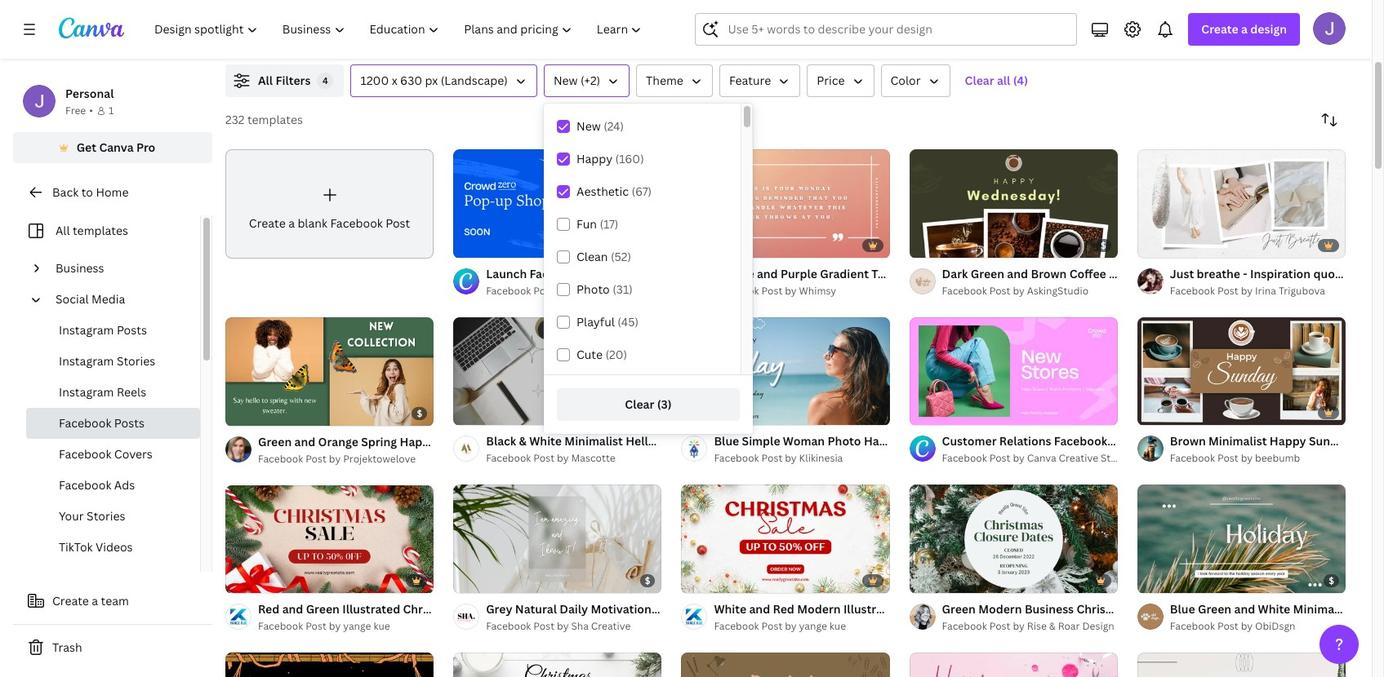 Task type: describe. For each thing, give the bounding box(es) containing it.
social
[[56, 292, 89, 307]]

630
[[400, 73, 422, 88]]

business
[[56, 261, 104, 276]]

free •
[[65, 104, 93, 118]]

clean
[[577, 249, 608, 265]]

gradient
[[820, 266, 869, 282]]

price
[[817, 73, 845, 88]]

playful
[[577, 314, 615, 330]]

facebook inside brown minimalist happy sunday photo facebook post by beebumb
[[1170, 452, 1215, 466]]

just breathe -  inspiration quote facebo link
[[1170, 265, 1384, 283]]

black
[[486, 434, 516, 450]]

sunday inside brown minimalist happy sunday photo facebook post by beebumb
[[1309, 434, 1351, 450]]

and for red and green illustrated christmas sale facebook post
[[282, 602, 303, 618]]

business link
[[49, 253, 190, 284]]

design
[[1251, 21, 1287, 37]]

yange inside facebook post by yange kue link
[[799, 620, 827, 634]]

blue simple woman photo happy sunday facebook post facebook post by klikinesia
[[714, 434, 1028, 466]]

grey natural daily motivational quote facebook post facebook post by sha creative
[[486, 602, 782, 634]]

create a design
[[1202, 21, 1287, 37]]

post inside create a blank facebook post element
[[386, 216, 410, 231]]

orange and purple gradient textured reminder facebook post link
[[714, 265, 1061, 283]]

get canva pro button
[[13, 132, 212, 163]]

breathe
[[1197, 266, 1241, 282]]

trash link
[[13, 632, 212, 665]]

blue green and white minimalist happ link
[[1170, 601, 1384, 619]]

and for green and orange spring happy new collection facebook post
[[294, 434, 315, 450]]

white inside black & white minimalist hello monday greeting facebook post facebook post by mascotte
[[529, 434, 562, 450]]

instagram posts link
[[26, 315, 200, 346]]

all
[[997, 73, 1011, 88]]

ads
[[114, 478, 135, 493]]

mascotte
[[571, 452, 616, 466]]

home
[[96, 185, 129, 200]]

your
[[59, 509, 84, 524]]

post inside just breathe -  inspiration quote facebo facebook post by irina trigubova
[[1218, 284, 1239, 298]]

$ for grey natural daily motivational quote facebook post
[[645, 575, 650, 587]]

new (+2) button
[[544, 65, 630, 97]]

black & white minimalist hello monday greeting facebook post facebook post by mascotte
[[486, 434, 837, 466]]

1 vertical spatial facebook post by canva creative studio link
[[942, 451, 1132, 468]]

brown minimalist happy sunday photo polaroid facebook post image
[[1138, 317, 1346, 426]]

0 horizontal spatial photo
[[577, 282, 610, 297]]

facebook post by yange kue link for woman
[[714, 619, 890, 636]]

facebook post by whimsy link
[[714, 283, 890, 300]]

aesthetic (67)
[[577, 184, 652, 199]]

media
[[92, 292, 125, 307]]

black & white minimalist hello monday greeting facebook post image
[[453, 317, 662, 426]]

all for all filters
[[258, 73, 273, 88]]

instagram reels
[[59, 385, 146, 400]]

(160)
[[616, 151, 644, 167]]

(67)
[[632, 184, 652, 199]]

clear for clear all (4)
[[965, 73, 995, 88]]

create for create a blank facebook post
[[249, 216, 286, 231]]

sha
[[571, 620, 589, 634]]

1 horizontal spatial studio
[[1101, 452, 1132, 466]]

all filters
[[258, 73, 311, 88]]

0 vertical spatial creative
[[603, 284, 643, 298]]

1 vertical spatial creative
[[1059, 452, 1099, 466]]

to
[[81, 185, 93, 200]]

$ for green and orange spring happy new collection facebook post
[[417, 407, 422, 420]]

all for all templates
[[56, 223, 70, 239]]

back to home
[[52, 185, 129, 200]]

red and green illustrated christmas sale facebook post image
[[225, 485, 434, 595]]

whimsy
[[799, 284, 837, 298]]

(+2)
[[581, 73, 600, 88]]

brown
[[1170, 434, 1206, 450]]

photo inside brown minimalist happy sunday photo facebook post by beebumb
[[1354, 434, 1384, 450]]

red and green illustrated christmas sale facebook post facebook post by yange kue
[[258, 602, 569, 634]]

clear (3)
[[625, 397, 672, 412]]

reminder
[[923, 266, 977, 282]]

create a blank facebook post
[[249, 216, 410, 231]]

post inside blue green and white minimalist happ facebook post by obidsgn
[[1218, 620, 1239, 634]]

instagram stories link
[[26, 346, 200, 377]]

(landscape)
[[441, 73, 508, 88]]

cute
[[577, 347, 603, 363]]

happy down new (24)
[[577, 151, 613, 167]]

happ
[[1355, 602, 1384, 618]]

blue simple woman photo happy sunday facebook post link
[[714, 433, 1028, 451]]

back
[[52, 185, 79, 200]]

team
[[101, 594, 129, 609]]

just breathe -  inspiration quote facebook post daily plan image
[[1138, 149, 1346, 258]]

get canva pro
[[76, 140, 155, 155]]

by inside brown minimalist happy sunday photo facebook post by beebumb
[[1241, 452, 1253, 466]]

spring
[[361, 434, 397, 450]]

create for create a design
[[1202, 21, 1239, 37]]

facebook inside blue green and white minimalist happ facebook post by obidsgn
[[1170, 620, 1215, 634]]

templates for 232 templates
[[247, 112, 303, 127]]

orange and purple gradient textured reminder facebook post facebook post by whimsy
[[714, 266, 1061, 298]]

white inside blue green and white minimalist happ facebook post by obidsgn
[[1258, 602, 1291, 618]]

canva inside button
[[99, 140, 134, 155]]

instagram reels link
[[26, 377, 200, 408]]

grey natural daily motivational quote facebook post link
[[486, 601, 782, 619]]

by inside just breathe -  inspiration quote facebo facebook post by irina trigubova
[[1241, 284, 1253, 298]]

christmas
[[403, 602, 460, 618]]

new (24)
[[577, 118, 624, 134]]

green inside red and green illustrated christmas sale facebook post facebook post by yange kue
[[306, 602, 340, 618]]

price button
[[807, 65, 874, 97]]

templates for all templates
[[73, 223, 128, 239]]

new (+2)
[[554, 73, 600, 88]]

1 vertical spatial facebook post by canva creative studio
[[942, 452, 1132, 466]]

facebook post by beebumb link
[[1170, 451, 1346, 468]]

new for new (+2)
[[554, 73, 578, 88]]

purple
[[781, 266, 818, 282]]

beebumb
[[1255, 452, 1301, 466]]

pro
[[136, 140, 155, 155]]

by inside red and green illustrated christmas sale facebook post facebook post by yange kue
[[329, 620, 341, 634]]

kue inside red and green illustrated christmas sale facebook post facebook post by yange kue
[[374, 620, 390, 634]]

greeting
[[706, 434, 754, 450]]

by up green modern business christmas closure dates facebook post image
[[1013, 452, 1025, 466]]

happy inside the green and orange spring happy new collection facebook post facebook post by projektowelove
[[400, 434, 436, 450]]

& inside black & white minimalist hello monday greeting facebook post facebook post by mascotte
[[519, 434, 527, 450]]

0 horizontal spatial studio
[[645, 284, 676, 298]]

creative inside grey natural daily motivational quote facebook post facebook post by sha creative
[[591, 620, 631, 634]]

all templates link
[[23, 216, 190, 247]]

instagram for instagram posts
[[59, 323, 114, 338]]

facebook post by mascotte link
[[486, 451, 662, 468]]

instagram for instagram reels
[[59, 385, 114, 400]]

photo (31)
[[577, 282, 633, 297]]

by inside grey natural daily motivational quote facebook post facebook post by sha creative
[[557, 620, 569, 634]]

natural
[[515, 602, 557, 618]]

create a blank facebook post element
[[225, 149, 434, 259]]

(31)
[[613, 282, 633, 297]]

woman
[[783, 434, 825, 450]]

4
[[323, 74, 328, 87]]

theme
[[646, 73, 684, 88]]

jacob simon image
[[1313, 12, 1346, 45]]

facebook covers link
[[26, 439, 200, 470]]

daily
[[560, 602, 588, 618]]



Task type: vqa. For each thing, say whether or not it's contained in the screenshot.
'BLUE SIMPLE WOMAN PHOTO HAPPY SUNDAY FACEBOOK POST' link
yes



Task type: locate. For each thing, give the bounding box(es) containing it.
facebook post by yange kue
[[714, 620, 846, 634]]

1
[[109, 104, 114, 118]]

1 vertical spatial canva
[[571, 284, 601, 298]]

textured
[[872, 266, 921, 282]]

facebook post by yange kue link down illustrated on the left bottom
[[258, 619, 434, 636]]

1 horizontal spatial kue
[[830, 620, 846, 634]]

minimalist
[[565, 434, 623, 450], [1209, 434, 1267, 450], [1293, 602, 1352, 618]]

minimalist inside black & white minimalist hello monday greeting facebook post facebook post by mascotte
[[565, 434, 623, 450]]

3 instagram from the top
[[59, 385, 114, 400]]

create left 'design'
[[1202, 21, 1239, 37]]

kue up chocolate simple back to work facebook post image
[[830, 620, 846, 634]]

0 horizontal spatial &
[[519, 434, 527, 450]]

collection
[[466, 434, 524, 450]]

Search search field
[[728, 14, 1067, 45]]

1 vertical spatial stories
[[87, 509, 125, 524]]

stories up 'reels'
[[117, 354, 155, 369]]

0 horizontal spatial white
[[529, 434, 562, 450]]

instagram up instagram reels
[[59, 354, 114, 369]]

1 horizontal spatial all
[[258, 73, 273, 88]]

0 vertical spatial studio
[[645, 284, 676, 298]]

1 instagram from the top
[[59, 323, 114, 338]]

by left the obidsgn
[[1241, 620, 1253, 634]]

orange inside the green and orange spring happy new collection facebook post facebook post by projektowelove
[[318, 434, 358, 450]]

white and green illustrated merry christmas big sale facebook post image
[[453, 653, 662, 678]]

1 vertical spatial templates
[[73, 223, 128, 239]]

0 vertical spatial orange
[[714, 266, 754, 282]]

and left purple
[[757, 266, 778, 282]]

templates right 232
[[247, 112, 303, 127]]

2 horizontal spatial a
[[1242, 21, 1248, 37]]

sunday inside blue simple woman photo happy sunday facebook post facebook post by klikinesia
[[903, 434, 945, 450]]

0 horizontal spatial yange
[[343, 620, 371, 634]]

rise
[[1027, 620, 1047, 634]]

green up facebook post by projektowelove link
[[258, 434, 292, 450]]

2 yange from the left
[[343, 620, 371, 634]]

green up 'facebook post by obidsgn' link
[[1198, 602, 1232, 618]]

roar
[[1058, 620, 1080, 634]]

by down purple
[[785, 284, 797, 298]]

post inside the facebook post by rise & roar design link
[[990, 620, 1011, 634]]

by left photo (31)
[[557, 284, 569, 298]]

by down woman at right
[[785, 452, 797, 466]]

0 vertical spatial canva
[[99, 140, 134, 155]]

1 horizontal spatial sunday
[[1309, 434, 1351, 450]]

clear all (4)
[[965, 73, 1028, 88]]

by inside the green and orange spring happy new collection facebook post facebook post by projektowelove
[[329, 452, 341, 466]]

customer relations facebook post in pastel pink chic photocentric frames style image
[[910, 317, 1118, 426]]

motivational
[[591, 602, 662, 618]]

0 vertical spatial new
[[554, 73, 578, 88]]

green left illustrated on the left bottom
[[306, 602, 340, 618]]

1 horizontal spatial &
[[1049, 620, 1056, 634]]

all left the filters
[[258, 73, 273, 88]]

a inside create a blank facebook post element
[[288, 216, 295, 231]]

a for team
[[92, 594, 98, 609]]

minimalist inside blue green and white minimalist happ facebook post by obidsgn
[[1293, 602, 1352, 618]]

create left the team
[[52, 594, 89, 609]]

0 horizontal spatial minimalist
[[565, 434, 623, 450]]

your stories link
[[26, 502, 200, 533]]

blue inside blue simple woman photo happy sunday facebook post facebook post by klikinesia
[[714, 434, 739, 450]]

cream and green minimalist self reminder facebook post image
[[1138, 653, 1346, 678]]

posts down 'social media' link on the left of the page
[[117, 323, 147, 338]]

1 horizontal spatial create
[[249, 216, 286, 231]]

a for design
[[1242, 21, 1248, 37]]

1 horizontal spatial facebook post by canva creative studio link
[[942, 451, 1132, 468]]

1 horizontal spatial facebook post by canva creative studio
[[942, 452, 1132, 466]]

back to home link
[[13, 176, 212, 209]]

brown minimalist happy sunday photo facebook post by beebumb
[[1170, 434, 1384, 466]]

1 vertical spatial instagram
[[59, 354, 114, 369]]

by up orange vintage horror greeting / generic halloween facebook post image
[[329, 620, 341, 634]]

and inside orange and purple gradient textured reminder facebook post facebook post by whimsy
[[757, 266, 778, 282]]

0 horizontal spatial canva
[[99, 140, 134, 155]]

by left beebumb
[[1241, 452, 1253, 466]]

white and red modern illustrated merry christmas sale facebook post image
[[682, 485, 890, 594]]

by left sha
[[557, 620, 569, 634]]

0 vertical spatial &
[[519, 434, 527, 450]]

canva for facebook post by canva creative studio link to the top
[[571, 284, 601, 298]]

feature button
[[719, 65, 801, 97]]

0 horizontal spatial orange
[[318, 434, 358, 450]]

instagram for instagram stories
[[59, 354, 114, 369]]

kue down illustrated on the left bottom
[[374, 620, 390, 634]]

1 sunday from the left
[[903, 434, 945, 450]]

orange left purple
[[714, 266, 754, 282]]

0 vertical spatial create
[[1202, 21, 1239, 37]]

stories down facebook ads link
[[87, 509, 125, 524]]

posts for instagram posts
[[117, 323, 147, 338]]

canva for the bottom facebook post by canva creative studio link
[[1027, 452, 1057, 466]]

templates down back to home
[[73, 223, 128, 239]]

create inside dropdown button
[[1202, 21, 1239, 37]]

trigubova
[[1279, 284, 1326, 298]]

facebook post by projektowelove link
[[258, 451, 434, 468]]

tiktok
[[59, 540, 93, 555]]

0 vertical spatial white
[[529, 434, 562, 450]]

(17)
[[600, 216, 619, 232]]

facebook post by klikinesia link
[[714, 451, 890, 468]]

all
[[258, 73, 273, 88], [56, 223, 70, 239]]

covers
[[114, 447, 153, 462]]

232
[[225, 112, 245, 127]]

create a design button
[[1189, 13, 1300, 46]]

stories for instagram stories
[[117, 354, 155, 369]]

facebook covers
[[59, 447, 153, 462]]

red
[[258, 602, 280, 618]]

new left (24)
[[577, 118, 601, 134]]

0 vertical spatial templates
[[247, 112, 303, 127]]

2 vertical spatial canva
[[1027, 452, 1057, 466]]

photo
[[577, 282, 610, 297], [828, 434, 861, 450], [1354, 434, 1384, 450]]

1 facebook post by yange kue link from the left
[[714, 619, 890, 636]]

facebook inside just breathe -  inspiration quote facebo facebook post by irina trigubova
[[1170, 284, 1215, 298]]

just
[[1170, 266, 1194, 282]]

blue for blue green and white minimalist happ
[[1170, 602, 1195, 618]]

& right rise
[[1049, 620, 1056, 634]]

1 vertical spatial blue
[[1170, 602, 1195, 618]]

green inside the green and orange spring happy new collection facebook post facebook post by projektowelove
[[258, 434, 292, 450]]

& right the black
[[519, 434, 527, 450]]

1 horizontal spatial templates
[[247, 112, 303, 127]]

1 horizontal spatial white
[[1258, 602, 1291, 618]]

blue green and white minimalist happ facebook post by obidsgn
[[1170, 602, 1384, 634]]

green inside blue green and white minimalist happ facebook post by obidsgn
[[1198, 602, 1232, 618]]

4 filter options selected element
[[317, 73, 334, 89]]

grey natural daily motivational quote facebook post image
[[453, 485, 662, 594]]

blue for blue simple woman photo happy sunday facebook post
[[714, 434, 739, 450]]

2 vertical spatial a
[[92, 594, 98, 609]]

social media
[[56, 292, 125, 307]]

a for blank
[[288, 216, 295, 231]]

0 vertical spatial posts
[[117, 323, 147, 338]]

instagram inside "link"
[[59, 385, 114, 400]]

happy right spring
[[400, 434, 436, 450]]

filters
[[276, 73, 311, 88]]

clear inside clear (3) button
[[625, 397, 655, 412]]

orange vintage horror greeting / generic halloween facebook post image
[[225, 653, 434, 678]]

green modern business christmas closure dates facebook post image
[[910, 485, 1118, 594]]

1 vertical spatial create
[[249, 216, 286, 231]]

and inside red and green illustrated christmas sale facebook post facebook post by yange kue
[[282, 602, 303, 618]]

white up facebook post by mascotte link
[[529, 434, 562, 450]]

facebook post by obidsgn link
[[1170, 619, 1346, 636]]

0 vertical spatial clear
[[965, 73, 995, 88]]

0 vertical spatial facebook post by canva creative studio link
[[486, 283, 676, 300]]

posts for facebook posts
[[114, 416, 144, 431]]

projektowelove
[[343, 452, 416, 466]]

2 facebook post by yange kue link from the left
[[258, 619, 434, 636]]

blue inside blue green and white minimalist happ facebook post by obidsgn
[[1170, 602, 1195, 618]]

green and orange spring happy new collection facebook post facebook post by projektowelove
[[258, 434, 607, 466]]

create inside button
[[52, 594, 89, 609]]

by inside blue simple woman photo happy sunday facebook post facebook post by klikinesia
[[785, 452, 797, 466]]

by inside black & white minimalist hello monday greeting facebook post facebook post by mascotte
[[557, 452, 569, 466]]

232 templates
[[225, 112, 303, 127]]

0 horizontal spatial sunday
[[903, 434, 945, 450]]

by inside orange and purple gradient textured reminder facebook post facebook post by whimsy
[[785, 284, 797, 298]]

a inside create a design dropdown button
[[1242, 21, 1248, 37]]

by left rise
[[1013, 620, 1025, 634]]

1 vertical spatial white
[[1258, 602, 1291, 618]]

create left blank
[[249, 216, 286, 231]]

red and green illustrated christmas sale facebook post link
[[258, 601, 569, 619]]

0 horizontal spatial templates
[[73, 223, 128, 239]]

posts down 'reels'
[[114, 416, 144, 431]]

1 horizontal spatial green
[[306, 602, 340, 618]]

facebook post by yange kue link up chocolate simple back to work facebook post image
[[714, 619, 890, 636]]

launch facebook post in cobalt chic photocentric frames style image
[[453, 149, 662, 258]]

new inside button
[[554, 73, 578, 88]]

2 sunday from the left
[[1309, 434, 1351, 450]]

post inside the facebook post by askingstudio link
[[990, 284, 1011, 298]]

top level navigation element
[[144, 13, 656, 46]]

yange down illustrated on the left bottom
[[343, 620, 371, 634]]

1 horizontal spatial facebook post by yange kue link
[[714, 619, 890, 636]]

all templates
[[56, 223, 128, 239]]

facebook post by askingstudio link
[[942, 283, 1118, 300]]

clear left all
[[965, 73, 995, 88]]

blue green and white minimalist happy holiday facebook post image
[[1138, 485, 1346, 594]]

2 vertical spatial create
[[52, 594, 89, 609]]

happy (160)
[[577, 151, 644, 167]]

1 horizontal spatial photo
[[828, 434, 861, 450]]

0 horizontal spatial a
[[92, 594, 98, 609]]

0 horizontal spatial kue
[[374, 620, 390, 634]]

facebook post by canva creative studio
[[486, 284, 676, 298], [942, 452, 1132, 466]]

1 horizontal spatial canva
[[571, 284, 601, 298]]

facebook post by rise & roar design link
[[942, 619, 1118, 636]]

happy inside brown minimalist happy sunday photo facebook post by beebumb
[[1270, 434, 1307, 450]]

0 horizontal spatial clear
[[625, 397, 655, 412]]

facebook posts
[[59, 416, 144, 431]]

1 vertical spatial &
[[1049, 620, 1056, 634]]

clear for clear (3)
[[625, 397, 655, 412]]

orange and purple gradient textured reminder facebook post image
[[682, 149, 890, 258]]

white up the obidsgn
[[1258, 602, 1291, 618]]

happy right woman at right
[[864, 434, 901, 450]]

happy inside blue simple woman photo happy sunday facebook post facebook post by klikinesia
[[864, 434, 901, 450]]

1 vertical spatial studio
[[1101, 452, 1132, 466]]

2 horizontal spatial minimalist
[[1293, 602, 1352, 618]]

0 horizontal spatial facebook post by yange kue link
[[258, 619, 434, 636]]

by left askingstudio
[[1013, 284, 1025, 298]]

clear left (3)
[[625, 397, 655, 412]]

chocolate simple back to work facebook post image
[[682, 653, 890, 678]]

tiktok videos
[[59, 540, 133, 555]]

blue left the simple
[[714, 434, 739, 450]]

0 vertical spatial instagram
[[59, 323, 114, 338]]

2 horizontal spatial green
[[1198, 602, 1232, 618]]

0 vertical spatial all
[[258, 73, 273, 88]]

new
[[554, 73, 578, 88], [577, 118, 601, 134], [439, 434, 464, 450]]

grey
[[486, 602, 513, 618]]

&
[[519, 434, 527, 450], [1049, 620, 1056, 634]]

sunday
[[903, 434, 945, 450], [1309, 434, 1351, 450]]

a left blank
[[288, 216, 295, 231]]

pink happy birthday greeting facebook post image
[[910, 653, 1118, 678]]

and for orange and purple gradient textured reminder facebook post
[[757, 266, 778, 282]]

•
[[89, 104, 93, 118]]

color button
[[881, 65, 950, 97]]

0 horizontal spatial facebook post by canva creative studio
[[486, 284, 676, 298]]

creative
[[603, 284, 643, 298], [1059, 452, 1099, 466], [591, 620, 631, 634]]

a inside create a team button
[[92, 594, 98, 609]]

create for create a team
[[52, 594, 89, 609]]

0 vertical spatial stories
[[117, 354, 155, 369]]

stories for your stories
[[87, 509, 125, 524]]

a left 'design'
[[1242, 21, 1248, 37]]

stories
[[117, 354, 155, 369], [87, 509, 125, 524]]

minimalist up facebook post by beebumb link
[[1209, 434, 1267, 450]]

post inside facebook post by yange kue link
[[762, 620, 783, 634]]

1 vertical spatial clear
[[625, 397, 655, 412]]

2 vertical spatial creative
[[591, 620, 631, 634]]

minimalist left happ
[[1293, 602, 1352, 618]]

2 vertical spatial instagram
[[59, 385, 114, 400]]

Sort by button
[[1313, 104, 1346, 136]]

1200 x 630 px (landscape) button
[[351, 65, 537, 97]]

orange up facebook post by projektowelove link
[[318, 434, 358, 450]]

tiktok videos link
[[26, 533, 200, 564]]

dark green and brown coffee photo simple minimalist photography greeting facebook post image
[[910, 149, 1118, 258]]

2 horizontal spatial create
[[1202, 21, 1239, 37]]

yange inside red and green illustrated christmas sale facebook post facebook post by yange kue
[[343, 620, 371, 634]]

None search field
[[695, 13, 1078, 46]]

1 vertical spatial orange
[[318, 434, 358, 450]]

1 horizontal spatial yange
[[799, 620, 827, 634]]

sale
[[462, 602, 486, 618]]

a left the team
[[92, 594, 98, 609]]

blue simple woman photo happy sunday facebook post image
[[682, 317, 890, 426]]

just breathe -  inspiration quote facebo facebook post by irina trigubova
[[1170, 266, 1384, 298]]

by left projektowelove
[[329, 452, 341, 466]]

1 horizontal spatial blue
[[1170, 602, 1195, 618]]

and inside blue green and white minimalist happ facebook post by obidsgn
[[1235, 602, 1256, 618]]

0 horizontal spatial green
[[258, 434, 292, 450]]

feature
[[729, 73, 771, 88]]

facebook post by canva creative studio link
[[486, 283, 676, 300], [942, 451, 1132, 468]]

0 horizontal spatial blue
[[714, 434, 739, 450]]

reels
[[117, 385, 146, 400]]

1 horizontal spatial orange
[[714, 266, 754, 282]]

new left (+2)
[[554, 73, 578, 88]]

instagram up facebook posts
[[59, 385, 114, 400]]

(45)
[[618, 314, 639, 330]]

1 horizontal spatial a
[[288, 216, 295, 231]]

facebook post by askingstudio
[[942, 284, 1089, 298]]

0 vertical spatial facebook post by canva creative studio
[[486, 284, 676, 298]]

and right red
[[282, 602, 303, 618]]

0 vertical spatial a
[[1242, 21, 1248, 37]]

kue
[[830, 620, 846, 634], [374, 620, 390, 634]]

by down the -
[[1241, 284, 1253, 298]]

create a team
[[52, 594, 129, 609]]

photo inside blue simple woman photo happy sunday facebook post facebook post by klikinesia
[[828, 434, 861, 450]]

1 yange from the left
[[799, 620, 827, 634]]

2 vertical spatial new
[[439, 434, 464, 450]]

2 horizontal spatial photo
[[1354, 434, 1384, 450]]

1 kue from the left
[[830, 620, 846, 634]]

1 vertical spatial all
[[56, 223, 70, 239]]

0 vertical spatial blue
[[714, 434, 739, 450]]

by inside blue green and white minimalist happ facebook post by obidsgn
[[1241, 620, 1253, 634]]

0 horizontal spatial create
[[52, 594, 89, 609]]

videos
[[96, 540, 133, 555]]

$
[[1101, 239, 1107, 251], [417, 407, 422, 420], [645, 575, 650, 587], [1329, 575, 1335, 587]]

facebook post by sha creative link
[[486, 619, 662, 636]]

green and orange spring happy new collection facebook post image
[[225, 317, 434, 427]]

facebo
[[1349, 266, 1384, 282]]

clear inside clear all (4) button
[[965, 73, 995, 88]]

2 horizontal spatial canva
[[1027, 452, 1057, 466]]

yange up chocolate simple back to work facebook post image
[[799, 620, 827, 634]]

post inside brown minimalist happy sunday photo facebook post by beebumb
[[1218, 452, 1239, 466]]

new inside the green and orange spring happy new collection facebook post facebook post by projektowelove
[[439, 434, 464, 450]]

cute (20)
[[577, 347, 627, 363]]

$ for blue green and white minimalist happ
[[1329, 575, 1335, 587]]

blue up 'facebook post by obidsgn' link
[[1170, 602, 1195, 618]]

facebook post by yange kue link for orange
[[258, 619, 434, 636]]

orange inside orange and purple gradient textured reminder facebook post facebook post by whimsy
[[714, 266, 754, 282]]

free
[[65, 104, 86, 118]]

1 horizontal spatial clear
[[965, 73, 995, 88]]

2 kue from the left
[[374, 620, 390, 634]]

instagram down social media
[[59, 323, 114, 338]]

minimalist inside brown minimalist happy sunday photo facebook post by beebumb
[[1209, 434, 1267, 450]]

1 vertical spatial posts
[[114, 416, 144, 431]]

minimalist up mascotte
[[565, 434, 623, 450]]

1 horizontal spatial minimalist
[[1209, 434, 1267, 450]]

1 vertical spatial new
[[577, 118, 601, 134]]

by up chocolate simple back to work facebook post image
[[785, 620, 797, 634]]

(3)
[[657, 397, 672, 412]]

new left collection
[[439, 434, 464, 450]]

(24)
[[604, 118, 624, 134]]

new for new (24)
[[577, 118, 601, 134]]

0 horizontal spatial facebook post by canva creative studio link
[[486, 283, 676, 300]]

all inside all templates link
[[56, 223, 70, 239]]

0 horizontal spatial all
[[56, 223, 70, 239]]

facebook ads link
[[26, 470, 200, 502]]

happy up beebumb
[[1270, 434, 1307, 450]]

all down back
[[56, 223, 70, 239]]

green
[[258, 434, 292, 450], [1198, 602, 1232, 618], [306, 602, 340, 618]]

by left mascotte
[[557, 452, 569, 466]]

1 vertical spatial a
[[288, 216, 295, 231]]

1200 x 630 px (landscape)
[[361, 73, 508, 88]]

2 instagram from the top
[[59, 354, 114, 369]]

and up 'facebook post by obidsgn' link
[[1235, 602, 1256, 618]]

and inside the green and orange spring happy new collection facebook post facebook post by projektowelove
[[294, 434, 315, 450]]

x
[[392, 73, 398, 88]]

and up facebook post by projektowelove link
[[294, 434, 315, 450]]



